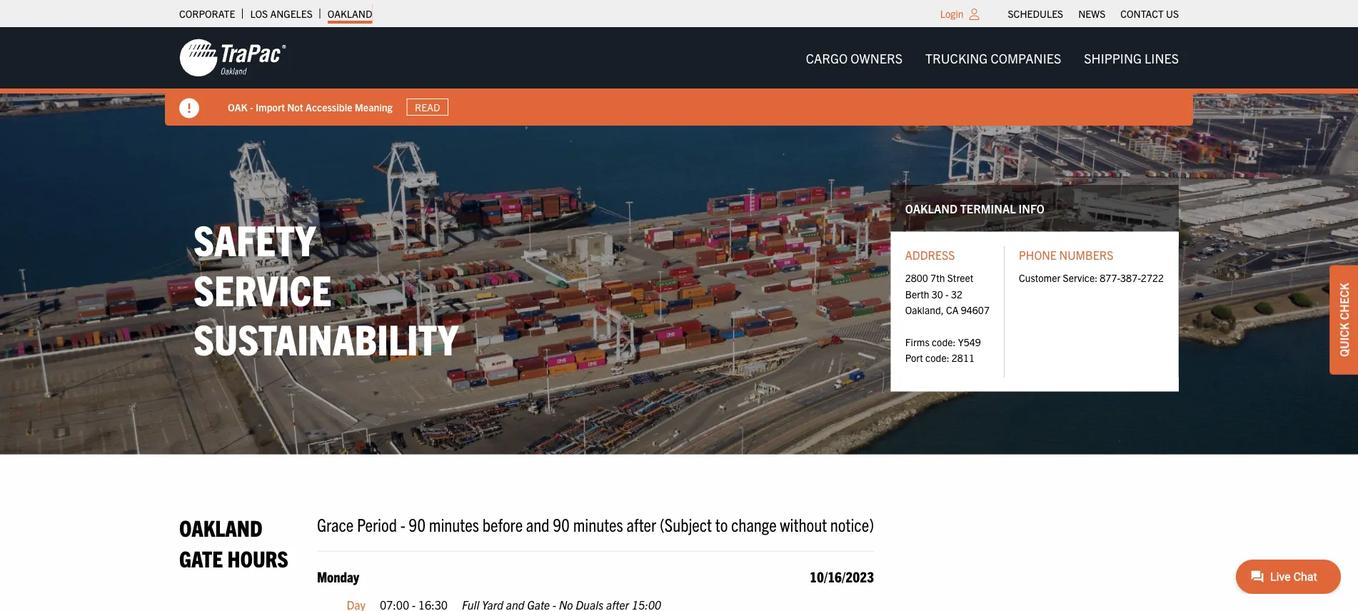 Task type: locate. For each thing, give the bounding box(es) containing it.
oakland for oakland gate hours
[[179, 513, 263, 541]]

notice)
[[831, 513, 874, 535]]

contact us link
[[1121, 4, 1179, 24]]

1 vertical spatial menu bar
[[795, 43, 1191, 72]]

grace period - 90 minutes before and 90 minutes after (subject to change without notice)
[[317, 513, 874, 535]]

address
[[906, 248, 955, 262]]

oakland for oakland
[[328, 7, 373, 20]]

menu bar containing schedules
[[1001, 4, 1187, 24]]

schedules link
[[1008, 4, 1064, 24]]

0 vertical spatial oakland
[[328, 7, 373, 20]]

check
[[1337, 283, 1352, 320]]

numbers
[[1060, 248, 1114, 262]]

oakland up gate
[[179, 513, 263, 541]]

oakland
[[328, 7, 373, 20], [906, 201, 958, 215], [179, 513, 263, 541]]

menu bar
[[1001, 4, 1187, 24], [795, 43, 1191, 72]]

code: right 'port'
[[926, 352, 950, 364]]

minutes
[[429, 513, 479, 535], [573, 513, 624, 535]]

oak
[[228, 100, 248, 113]]

2800
[[906, 272, 929, 284]]

service:
[[1063, 272, 1098, 284]]

0 horizontal spatial 90
[[409, 513, 426, 535]]

login link
[[941, 7, 964, 20]]

- right period
[[401, 513, 406, 535]]

2 vertical spatial oakland
[[179, 513, 263, 541]]

menu bar down light 'image'
[[795, 43, 1191, 72]]

read
[[415, 101, 440, 114]]

90 right and
[[553, 513, 570, 535]]

1 horizontal spatial -
[[401, 513, 406, 535]]

0 vertical spatial menu bar
[[1001, 4, 1187, 24]]

phone numbers
[[1019, 248, 1114, 262]]

corporate
[[179, 7, 235, 20]]

code:
[[932, 336, 956, 348], [926, 352, 950, 364]]

1 horizontal spatial 90
[[553, 513, 570, 535]]

schedules
[[1008, 7, 1064, 20]]

banner containing cargo owners
[[0, 27, 1359, 126]]

menu bar containing cargo owners
[[795, 43, 1191, 72]]

grace
[[317, 513, 354, 535]]

cargo
[[806, 50, 848, 66]]

banner
[[0, 27, 1359, 126]]

safety
[[194, 212, 316, 265]]

0 vertical spatial code:
[[932, 336, 956, 348]]

to
[[716, 513, 728, 535]]

2 horizontal spatial -
[[946, 288, 949, 300]]

7th
[[931, 272, 945, 284]]

2800 7th street berth 30 - 32 oakland, ca 94607
[[906, 272, 990, 316]]

90 right period
[[409, 513, 426, 535]]

cargo owners
[[806, 50, 903, 66]]

877-
[[1100, 272, 1121, 284]]

ca
[[947, 304, 959, 316]]

service
[[194, 262, 332, 314]]

0 horizontal spatial -
[[250, 100, 253, 113]]

oakland inside oakland gate hours
[[179, 513, 263, 541]]

menu bar up shipping
[[1001, 4, 1187, 24]]

not
[[287, 100, 303, 113]]

oakland image
[[179, 38, 286, 78]]

2722
[[1141, 272, 1164, 284]]

2 vertical spatial -
[[401, 513, 406, 535]]

news link
[[1079, 4, 1106, 24]]

- right 30 on the right of the page
[[946, 288, 949, 300]]

1 vertical spatial -
[[946, 288, 949, 300]]

minutes left after
[[573, 513, 624, 535]]

customer
[[1019, 272, 1061, 284]]

oakland right the 'angeles' at left
[[328, 7, 373, 20]]

before
[[483, 513, 523, 535]]

oakland link
[[328, 4, 373, 24]]

90
[[409, 513, 426, 535], [553, 513, 570, 535]]

monday
[[317, 568, 359, 586]]

companies
[[991, 50, 1062, 66]]

1 90 from the left
[[409, 513, 426, 535]]

1 vertical spatial code:
[[926, 352, 950, 364]]

1 vertical spatial oakland
[[906, 201, 958, 215]]

1 horizontal spatial oakland
[[328, 7, 373, 20]]

code: up 2811
[[932, 336, 956, 348]]

1 horizontal spatial minutes
[[573, 513, 624, 535]]

quick check
[[1337, 283, 1352, 357]]

oakland gate hours
[[179, 513, 289, 572]]

0 horizontal spatial minutes
[[429, 513, 479, 535]]

light image
[[970, 9, 980, 20]]

2 minutes from the left
[[573, 513, 624, 535]]

oakland for oakland terminal info
[[906, 201, 958, 215]]

phone
[[1019, 248, 1057, 262]]

32
[[952, 288, 963, 300]]

trucking
[[926, 50, 988, 66]]

oakland up "address"
[[906, 201, 958, 215]]

minutes left before
[[429, 513, 479, 535]]

- right oak
[[250, 100, 253, 113]]

shipping lines link
[[1073, 43, 1191, 72]]

-
[[250, 100, 253, 113], [946, 288, 949, 300], [401, 513, 406, 535]]

0 vertical spatial -
[[250, 100, 253, 113]]

info
[[1019, 201, 1045, 215]]

2 horizontal spatial oakland
[[906, 201, 958, 215]]

after
[[627, 513, 657, 535]]

0 horizontal spatial oakland
[[179, 513, 263, 541]]

(subject
[[660, 513, 712, 535]]

- inside 2800 7th street berth 30 - 32 oakland, ca 94607
[[946, 288, 949, 300]]

contact us
[[1121, 7, 1179, 20]]

trucking companies link
[[914, 43, 1073, 72]]



Task type: vqa. For each thing, say whether or not it's contained in the screenshot.
'Rotation' in the Port Rotation : PAROD COCTG DOCAU CAHAL USPEF GBSOU FRLEH NLRTM DEHAM BEANR CAHAL COCTG PAROD USLAX CAVAN USOPT TPOAK Open Receiving : 10/03/2023 07:00
no



Task type: describe. For each thing, give the bounding box(es) containing it.
solid image
[[179, 98, 199, 118]]

login
[[941, 7, 964, 20]]

without
[[780, 513, 827, 535]]

import
[[256, 100, 285, 113]]

terminal
[[961, 201, 1016, 215]]

read link
[[407, 98, 449, 116]]

10/16/2023
[[810, 568, 874, 586]]

safety service sustainability
[[194, 212, 458, 364]]

cargo owners link
[[795, 43, 914, 72]]

oakland,
[[906, 304, 944, 316]]

owners
[[851, 50, 903, 66]]

gate
[[179, 544, 223, 572]]

quick check link
[[1330, 265, 1359, 375]]

change
[[732, 513, 777, 535]]

meaning
[[355, 100, 393, 113]]

street
[[948, 272, 974, 284]]

94607
[[961, 304, 990, 316]]

firms
[[906, 336, 930, 348]]

lines
[[1145, 50, 1179, 66]]

news
[[1079, 7, 1106, 20]]

los
[[250, 7, 268, 20]]

30
[[932, 288, 944, 300]]

menu bar inside banner
[[795, 43, 1191, 72]]

shipping
[[1085, 50, 1142, 66]]

contact
[[1121, 7, 1164, 20]]

los angeles link
[[250, 4, 313, 24]]

accessible
[[306, 100, 353, 113]]

oakland terminal info
[[906, 201, 1045, 215]]

387-
[[1121, 272, 1141, 284]]

us
[[1167, 7, 1179, 20]]

los angeles
[[250, 7, 313, 20]]

quick
[[1337, 323, 1352, 357]]

oak - import not accessible meaning
[[228, 100, 393, 113]]

corporate link
[[179, 4, 235, 24]]

- inside banner
[[250, 100, 253, 113]]

y549
[[958, 336, 981, 348]]

hours
[[227, 544, 289, 572]]

trucking companies
[[926, 50, 1062, 66]]

angeles
[[270, 7, 313, 20]]

customer service: 877-387-2722
[[1019, 272, 1164, 284]]

sustainability
[[194, 312, 458, 364]]

2 90 from the left
[[553, 513, 570, 535]]

and
[[526, 513, 550, 535]]

1 minutes from the left
[[429, 513, 479, 535]]

firms code:  y549 port code:  2811
[[906, 336, 981, 364]]

period
[[357, 513, 397, 535]]

shipping lines
[[1085, 50, 1179, 66]]

2811
[[952, 352, 975, 364]]

port
[[906, 352, 924, 364]]

berth
[[906, 288, 930, 300]]



